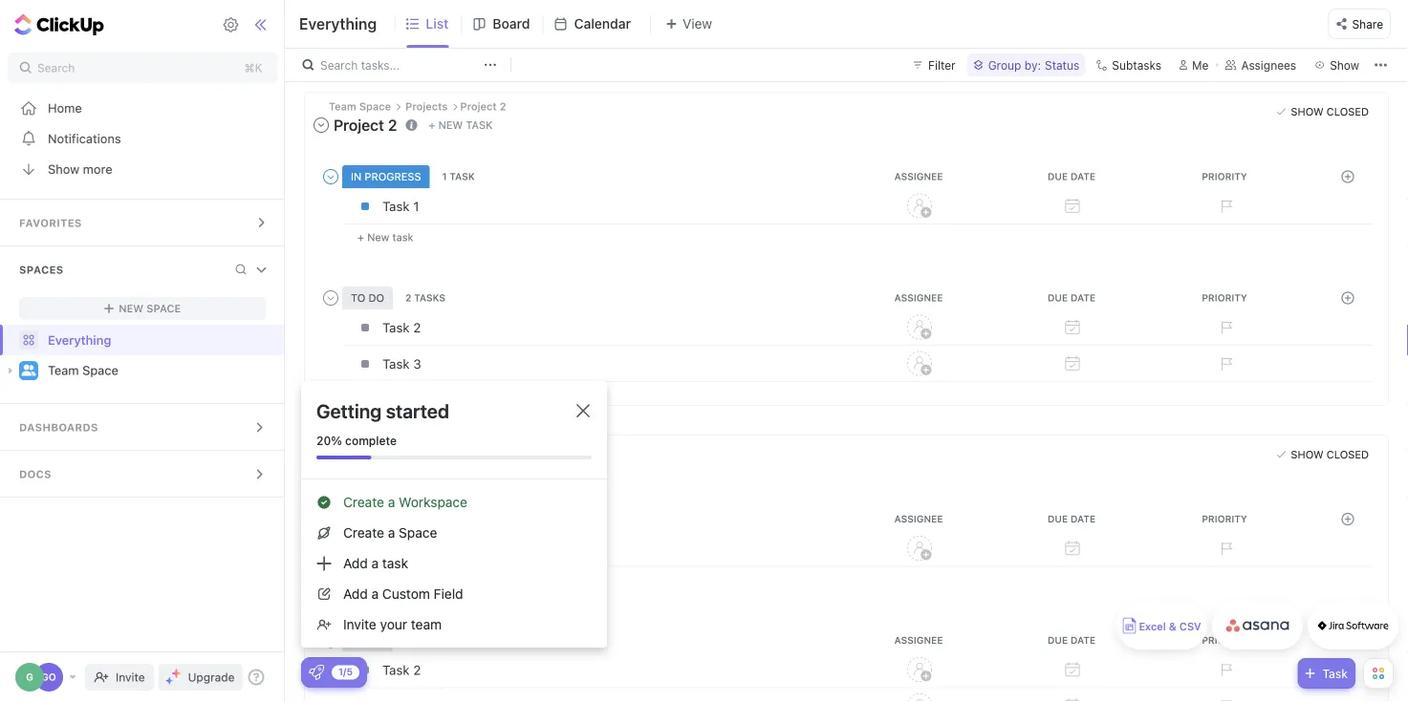 Task type: locate. For each thing, give the bounding box(es) containing it.
csv
[[1179, 621, 1201, 633]]

project 2 inside 'dropdown button'
[[334, 116, 397, 134]]

set priority element
[[1211, 192, 1240, 221], [1211, 313, 1240, 342], [1211, 350, 1240, 378], [1211, 535, 1240, 564], [1211, 656, 1240, 685], [1211, 693, 1240, 703]]

project 2 left list info icon
[[334, 116, 397, 134]]

invite
[[343, 617, 376, 633], [116, 671, 145, 684]]

due date button for 1st priority dropdown button from the top of the page
[[997, 171, 1150, 182]]

add down create a space on the bottom
[[343, 556, 368, 572]]

5 set priority element from the top
[[1211, 656, 1240, 685]]

‎task down "your"
[[382, 663, 410, 678]]

0 vertical spatial invite
[[343, 617, 376, 633]]

1 horizontal spatial search
[[320, 58, 358, 72]]

1 vertical spatial project 2
[[334, 116, 397, 134]]

3 assignee button from the top
[[844, 514, 997, 525]]

priority button
[[1150, 171, 1303, 182], [1150, 292, 1303, 303], [1150, 514, 1303, 525], [1150, 635, 1303, 646]]

project 2 right projects
[[460, 100, 506, 113]]

1 vertical spatial team
[[48, 363, 79, 378]]

search tasks...
[[320, 58, 400, 72]]

team space inside sidebar navigation
[[48, 363, 118, 378]]

2 due date button from the top
[[997, 292, 1150, 303]]

1 show closed from the top
[[1291, 106, 1369, 118]]

1
[[442, 171, 447, 182], [413, 199, 419, 214], [413, 542, 419, 557]]

new
[[438, 119, 463, 131], [367, 231, 389, 244], [119, 303, 144, 315], [436, 462, 461, 474]]

1 horizontal spatial team
[[329, 100, 356, 113]]

close image
[[576, 404, 590, 418]]

tasks...
[[361, 58, 400, 72]]

2 due date from the top
[[1048, 292, 1096, 303]]

3 due date button from the top
[[997, 514, 1150, 525]]

4 assignee from the top
[[894, 635, 943, 646]]

team space
[[329, 100, 394, 113], [48, 363, 118, 378]]

task 2 link
[[378, 311, 838, 344]]

show closed for 1st show closed "button" from the bottom of the page
[[1291, 449, 1369, 461]]

a up create a space on the bottom
[[388, 495, 395, 510]]

4 date from the top
[[1071, 635, 1096, 646]]

closed
[[1327, 106, 1369, 118], [1327, 449, 1369, 461]]

onboarding checklist button element
[[309, 665, 324, 681]]

+ new task up workspace
[[427, 462, 491, 474]]

invite for invite
[[116, 671, 145, 684]]

+
[[429, 119, 435, 131], [358, 231, 364, 244], [427, 462, 433, 474], [358, 574, 367, 586]]

1 vertical spatial project
[[334, 116, 384, 134]]

assignee for assignee dropdown button related to due date dropdown button related to second priority dropdown button from the bottom
[[894, 514, 943, 525]]

project right projects
[[460, 100, 497, 113]]

‎task
[[382, 542, 410, 557], [382, 663, 410, 678]]

⌘k
[[244, 61, 262, 75]]

add for add a custom field
[[343, 586, 368, 602]]

0 vertical spatial project 2
[[460, 100, 506, 113]]

show closed for second show closed "button" from the bottom of the page
[[1291, 106, 1369, 118]]

task
[[382, 199, 410, 214], [382, 320, 410, 335], [382, 356, 410, 372], [1322, 667, 1348, 681]]

2 show closed from the top
[[1291, 449, 1369, 461]]

2 left tasks
[[405, 292, 411, 303]]

3 due date from the top
[[1048, 514, 1096, 525]]

2 vertical spatial 1
[[413, 542, 419, 557]]

2 due from the top
[[1048, 292, 1068, 303]]

2 closed from the top
[[1327, 449, 1369, 461]]

date for second priority dropdown button
[[1071, 292, 1096, 303]]

assignee
[[894, 171, 943, 182], [894, 292, 943, 303], [894, 514, 943, 525], [894, 635, 943, 646]]

6 set priority element from the top
[[1211, 693, 1240, 703]]

+ new task
[[429, 119, 493, 131], [358, 231, 413, 244], [427, 462, 491, 474]]

project left list info icon
[[334, 116, 384, 134]]

tasks
[[414, 292, 445, 303]]

1 due date button from the top
[[997, 171, 1150, 182]]

2 ‎task from the top
[[382, 663, 410, 678]]

1 vertical spatial show closed button
[[1272, 445, 1374, 464]]

1 due date from the top
[[1048, 171, 1096, 182]]

a down add a task
[[371, 586, 379, 602]]

0 vertical spatial show closed
[[1291, 106, 1369, 118]]

date for second priority dropdown button from the bottom
[[1071, 514, 1096, 525]]

1 down create a space on the bottom
[[413, 542, 419, 557]]

invite left "your"
[[343, 617, 376, 633]]

1 ‎task from the top
[[382, 542, 410, 557]]

1 vertical spatial closed
[[1327, 449, 1369, 461]]

project inside 'dropdown button'
[[334, 116, 384, 134]]

1 show closed button from the top
[[1272, 102, 1374, 121]]

1 horizontal spatial everything
[[299, 15, 377, 33]]

1 down list info icon
[[413, 199, 419, 214]]

2 set priority image from the top
[[1211, 313, 1240, 342]]

0 horizontal spatial search
[[37, 61, 75, 75]]

‎task inside "‎task 2" link
[[382, 663, 410, 678]]

1 priority from the top
[[1202, 171, 1247, 182]]

2 down 2 tasks
[[413, 320, 421, 335]]

task 3 link
[[378, 348, 838, 380]]

1 vertical spatial + new task
[[358, 231, 413, 244]]

1 horizontal spatial project
[[460, 100, 497, 113]]

2 priority button from the top
[[1150, 292, 1303, 303]]

a
[[388, 495, 395, 510], [388, 525, 395, 541], [371, 556, 379, 572], [371, 586, 379, 602]]

3 date from the top
[[1071, 514, 1096, 525]]

0 horizontal spatial project
[[334, 116, 384, 134]]

space down the everything link
[[82, 363, 118, 378]]

0 vertical spatial closed
[[1327, 106, 1369, 118]]

2 down team
[[413, 663, 421, 678]]

2 assignee from the top
[[894, 292, 943, 303]]

‎task 1
[[382, 542, 419, 557]]

1 assignee button from the top
[[844, 171, 997, 182]]

invite left sparkle svg 2 icon
[[116, 671, 145, 684]]

started
[[386, 400, 449, 422]]

new up the everything link
[[119, 303, 144, 315]]

search left tasks...
[[320, 58, 358, 72]]

subtasks button
[[1089, 54, 1167, 76]]

1 set priority element from the top
[[1211, 192, 1240, 221]]

1 date from the top
[[1071, 171, 1096, 182]]

2 date from the top
[[1071, 292, 1096, 303]]

board
[[493, 16, 530, 32]]

1 vertical spatial invite
[[116, 671, 145, 684]]

search inside sidebar navigation
[[37, 61, 75, 75]]

4 priority from the top
[[1202, 635, 1247, 646]]

3 priority from the top
[[1202, 514, 1247, 525]]

‎task inside ‎task 1 link
[[382, 542, 410, 557]]

space
[[359, 100, 391, 113], [146, 303, 181, 315], [82, 363, 118, 378], [399, 525, 437, 541]]

create a workspace
[[343, 495, 467, 510]]

0 horizontal spatial team
[[48, 363, 79, 378]]

1 vertical spatial team space
[[48, 363, 118, 378]]

task 1
[[382, 199, 419, 214]]

2 add from the top
[[343, 586, 368, 602]]

invite inside sidebar navigation
[[116, 671, 145, 684]]

search
[[320, 58, 358, 72], [37, 61, 75, 75]]

0 vertical spatial everything
[[299, 15, 377, 33]]

filter button
[[905, 54, 963, 76]]

0 horizontal spatial team space
[[48, 363, 118, 378]]

add down add a task
[[343, 586, 368, 602]]

team inside team space link
[[48, 363, 79, 378]]

project
[[460, 100, 497, 113], [334, 116, 384, 134]]

due date button
[[997, 171, 1150, 182], [997, 292, 1150, 303], [997, 514, 1150, 525], [997, 635, 1150, 646]]

1 priority button from the top
[[1150, 171, 1303, 182]]

spaces
[[19, 264, 64, 276]]

home
[[48, 101, 82, 115]]

create up add a task
[[343, 525, 384, 541]]

create up create a space on the bottom
[[343, 495, 384, 510]]

show inside sidebar navigation
[[48, 162, 79, 176]]

new up workspace
[[436, 462, 461, 474]]

1 vertical spatial create
[[343, 525, 384, 541]]

1 create from the top
[[343, 495, 384, 510]]

closed for 1st show closed "button" from the bottom of the page
[[1327, 449, 1369, 461]]

new space
[[119, 303, 181, 315]]

0 vertical spatial show closed button
[[1272, 102, 1374, 121]]

2 create from the top
[[343, 525, 384, 541]]

field
[[434, 586, 463, 602]]

calendar
[[574, 16, 631, 32]]

assignee button
[[844, 171, 997, 182], [844, 292, 997, 303], [844, 514, 997, 525], [844, 635, 997, 646]]

0 horizontal spatial invite
[[116, 671, 145, 684]]

3 priority button from the top
[[1150, 514, 1303, 525]]

0 vertical spatial add
[[343, 556, 368, 572]]

show closed
[[1291, 106, 1369, 118], [1291, 449, 1369, 461]]

3 assignee from the top
[[894, 514, 943, 525]]

date
[[1071, 171, 1096, 182], [1071, 292, 1096, 303], [1071, 514, 1096, 525], [1071, 635, 1096, 646]]

+ new task down projects
[[429, 119, 493, 131]]

5 set priority image from the top
[[1211, 656, 1240, 685]]

team space down search tasks... on the top left
[[329, 100, 394, 113]]

2 vertical spatial + new task
[[427, 462, 491, 474]]

0 vertical spatial team space
[[329, 100, 394, 113]]

a left ‎task 1
[[371, 556, 379, 572]]

2 assignee button from the top
[[844, 292, 997, 303]]

priority
[[1202, 171, 1247, 182], [1202, 292, 1247, 303], [1202, 514, 1247, 525], [1202, 635, 1247, 646]]

everything down spaces
[[48, 333, 111, 347]]

1 task button
[[439, 171, 481, 182]]

4 due date button from the top
[[997, 635, 1150, 646]]

4 assignee button from the top
[[844, 635, 997, 646]]

view button
[[650, 12, 718, 36]]

everything up search tasks... on the top left
[[299, 15, 377, 33]]

home link
[[0, 93, 285, 123]]

a for workspace
[[388, 495, 395, 510]]

team right the user group icon
[[48, 363, 79, 378]]

set priority image
[[1211, 693, 1240, 703]]

due
[[1048, 171, 1068, 182], [1048, 292, 1068, 303], [1048, 514, 1068, 525], [1048, 635, 1068, 646]]

1 vertical spatial show closed
[[1291, 449, 1369, 461]]

custom
[[382, 586, 430, 602]]

task down 'task 1'
[[392, 231, 413, 244]]

0 vertical spatial ‎task
[[382, 542, 410, 557]]

assignee for assignee dropdown button associated with due date dropdown button corresponding to 1st priority dropdown button from the top of the page
[[894, 171, 943, 182]]

1 vertical spatial 1
[[413, 199, 419, 214]]

your
[[380, 617, 407, 633]]

0 vertical spatial 1
[[442, 171, 447, 182]]

+ new task down 'task 1'
[[358, 231, 413, 244]]

0 horizontal spatial project 2
[[334, 116, 397, 134]]

project 2
[[460, 100, 506, 113], [334, 116, 397, 134]]

1 horizontal spatial invite
[[343, 617, 376, 633]]

go
[[41, 672, 56, 683]]

set priority image
[[1211, 192, 1240, 221], [1211, 313, 1240, 342], [1211, 350, 1240, 378], [1211, 535, 1240, 564], [1211, 656, 1240, 685]]

‎task 2 link
[[378, 654, 838, 687]]

me button
[[1171, 54, 1216, 76]]

‎task down create a space on the bottom
[[382, 542, 410, 557]]

‎task 2
[[382, 663, 421, 678]]

2 inside project 2 'dropdown button'
[[388, 116, 397, 134]]

search for search tasks...
[[320, 58, 358, 72]]

2
[[500, 100, 506, 113], [388, 116, 397, 134], [405, 292, 411, 303], [413, 320, 421, 335], [413, 663, 421, 678]]

add
[[343, 556, 368, 572], [343, 586, 368, 602]]

4 set priority image from the top
[[1211, 535, 1240, 564]]

1 add from the top
[[343, 556, 368, 572]]

Search tasks... text field
[[320, 52, 479, 78]]

2 left list info icon
[[388, 116, 397, 134]]

1 assignee from the top
[[894, 171, 943, 182]]

closed for second show closed "button" from the bottom of the page
[[1327, 106, 1369, 118]]

space up ‎task 1
[[399, 525, 437, 541]]

1 vertical spatial add
[[343, 586, 368, 602]]

a for task
[[371, 556, 379, 572]]

1 horizontal spatial team space
[[329, 100, 394, 113]]

add for add a task
[[343, 556, 368, 572]]

assignee button for due date dropdown button corresponding to 1st priority dropdown button from the bottom of the page
[[844, 635, 997, 646]]

team space right the user group icon
[[48, 363, 118, 378]]

everything
[[299, 15, 377, 33], [48, 333, 111, 347]]

4 due date from the top
[[1048, 635, 1096, 646]]

task 2
[[382, 320, 421, 335]]

task for task 3
[[382, 356, 410, 372]]

due date
[[1048, 171, 1096, 182], [1048, 292, 1096, 303], [1048, 514, 1096, 525], [1048, 635, 1096, 646]]

a up ‎task 1
[[388, 525, 395, 541]]

show button
[[1309, 54, 1365, 76]]

by:
[[1025, 58, 1041, 72]]

notifications
[[48, 131, 121, 146]]

team down search tasks... on the top left
[[329, 100, 356, 113]]

1 down projects
[[442, 171, 447, 182]]

space inside team space link
[[82, 363, 118, 378]]

1 vertical spatial everything
[[48, 333, 111, 347]]

2 inside "‎task 2" link
[[413, 663, 421, 678]]

1/5
[[338, 667, 353, 678]]

new down projects
[[438, 119, 463, 131]]

1 closed from the top
[[1327, 106, 1369, 118]]

task down projects
[[450, 171, 475, 182]]

1 vertical spatial ‎task
[[382, 663, 410, 678]]

0 vertical spatial create
[[343, 495, 384, 510]]

0 horizontal spatial everything
[[48, 333, 111, 347]]

projects
[[405, 100, 451, 113]]

search up the home
[[37, 61, 75, 75]]



Task type: vqa. For each thing, say whether or not it's contained in the screenshot.
Save
no



Task type: describe. For each thing, give the bounding box(es) containing it.
1 task
[[442, 171, 475, 182]]

g go
[[26, 672, 56, 683]]

2 tasks button
[[402, 292, 452, 303]]

share
[[1352, 17, 1383, 31]]

team space link
[[48, 356, 268, 386]]

list info image
[[406, 119, 417, 131]]

getting started
[[316, 400, 449, 422]]

&
[[1169, 621, 1176, 633]]

20%
[[316, 434, 342, 447]]

2 priority from the top
[[1202, 292, 1247, 303]]

status
[[1045, 58, 1079, 72]]

everything inside sidebar navigation
[[48, 333, 111, 347]]

assignees
[[1241, 58, 1296, 72]]

+ button
[[351, 571, 420, 589]]

group
[[988, 58, 1021, 72]]

space up the everything link
[[146, 303, 181, 315]]

task for task 1
[[382, 199, 410, 214]]

sparkle svg 2 image
[[166, 678, 173, 685]]

due date button for 1st priority dropdown button from the bottom of the page
[[997, 635, 1150, 646]]

complete
[[345, 434, 397, 447]]

upgrade
[[188, 671, 235, 684]]

invite your team
[[343, 617, 442, 633]]

task up 1 task dropdown button
[[466, 119, 493, 131]]

everything link
[[0, 325, 285, 356]]

due date for 1st priority dropdown button from the bottom of the page
[[1048, 635, 1096, 646]]

favorites button
[[0, 200, 285, 246]]

assignees button
[[1216, 54, 1305, 76]]

show more
[[48, 162, 112, 176]]

assignee button for second priority dropdown button due date dropdown button
[[844, 292, 997, 303]]

search for search
[[37, 61, 75, 75]]

1 due from the top
[[1048, 171, 1068, 182]]

due date for second priority dropdown button from the bottom
[[1048, 514, 1096, 525]]

1 set priority image from the top
[[1211, 192, 1240, 221]]

due date for 1st priority dropdown button from the top of the page
[[1048, 171, 1096, 182]]

2 right projects
[[500, 100, 506, 113]]

due date for second priority dropdown button
[[1048, 292, 1096, 303]]

2 tasks
[[405, 292, 445, 303]]

getting
[[316, 400, 382, 422]]

a for custom
[[371, 586, 379, 602]]

upgrade link
[[158, 664, 242, 691]]

list link
[[426, 0, 456, 48]]

4 set priority element from the top
[[1211, 535, 1240, 564]]

add a task
[[343, 556, 408, 572]]

2 inside task 2 link
[[413, 320, 421, 335]]

new inside sidebar navigation
[[119, 303, 144, 315]]

filter
[[928, 58, 956, 72]]

‎task for ‎task 2
[[382, 663, 410, 678]]

due date button for second priority dropdown button from the bottom
[[997, 514, 1150, 525]]

more
[[83, 162, 112, 176]]

user group image
[[22, 365, 36, 376]]

0 vertical spatial + new task
[[429, 119, 493, 131]]

excel & csv
[[1139, 621, 1201, 633]]

4 priority button from the top
[[1150, 635, 1303, 646]]

view
[[682, 16, 712, 32]]

2 show closed button from the top
[[1272, 445, 1374, 464]]

list
[[426, 16, 449, 32]]

3 set priority element from the top
[[1211, 350, 1240, 378]]

20% complete
[[316, 434, 397, 447]]

1 for task 1
[[413, 199, 419, 214]]

share button
[[1328, 9, 1391, 39]]

sparkle svg 1 image
[[172, 669, 181, 679]]

task for task 2
[[382, 320, 410, 335]]

invite for invite your team
[[343, 617, 376, 633]]

favorites
[[19, 217, 82, 229]]

board link
[[493, 0, 538, 48]]

dashboards
[[19, 422, 98, 434]]

docs
[[19, 468, 51, 481]]

2 set priority element from the top
[[1211, 313, 1240, 342]]

due date button for second priority dropdown button
[[997, 292, 1150, 303]]

0 vertical spatial project
[[460, 100, 497, 113]]

team
[[411, 617, 442, 633]]

3
[[413, 356, 421, 372]]

sidebar settings image
[[222, 16, 239, 33]]

add a custom field
[[343, 586, 463, 602]]

1 horizontal spatial project 2
[[460, 100, 506, 113]]

create for create a workspace
[[343, 495, 384, 510]]

me
[[1192, 58, 1209, 72]]

‎task 1 link
[[378, 533, 838, 565]]

excel
[[1139, 621, 1166, 633]]

4 due from the top
[[1048, 635, 1068, 646]]

0 vertical spatial team
[[329, 100, 356, 113]]

task up workspace
[[464, 462, 491, 474]]

date for 1st priority dropdown button from the bottom of the page
[[1071, 635, 1096, 646]]

workspace
[[399, 495, 467, 510]]

task 3
[[382, 356, 421, 372]]

1 for ‎task 1
[[413, 542, 419, 557]]

new down 'task 1'
[[367, 231, 389, 244]]

sidebar navigation
[[0, 0, 289, 703]]

create for create a space
[[343, 525, 384, 541]]

date for 1st priority dropdown button from the top of the page
[[1071, 171, 1096, 182]]

group by: status
[[988, 58, 1079, 72]]

show inside dropdown button
[[1330, 58, 1359, 72]]

subtasks
[[1112, 58, 1162, 72]]

‎task for ‎task 1
[[382, 542, 410, 557]]

assignee for due date dropdown button corresponding to 1st priority dropdown button from the bottom of the page assignee dropdown button
[[894, 635, 943, 646]]

assignee for assignee dropdown button for second priority dropdown button due date dropdown button
[[894, 292, 943, 303]]

task 1 link
[[378, 190, 838, 222]]

assignee button for due date dropdown button related to second priority dropdown button from the bottom
[[844, 514, 997, 525]]

3 set priority image from the top
[[1211, 350, 1240, 378]]

notifications link
[[0, 123, 285, 154]]

3 due from the top
[[1048, 514, 1068, 525]]

space down tasks...
[[359, 100, 391, 113]]

onboarding checklist button image
[[309, 665, 324, 681]]

+ inside button
[[358, 574, 367, 586]]

project 2 button
[[312, 112, 402, 138]]

excel & csv link
[[1116, 602, 1207, 650]]

assignee button for due date dropdown button corresponding to 1st priority dropdown button from the top of the page
[[844, 171, 997, 182]]

create a space
[[343, 525, 437, 541]]

calendar link
[[574, 0, 639, 48]]

a for space
[[388, 525, 395, 541]]

g
[[26, 672, 33, 683]]

task down create a space on the bottom
[[382, 556, 408, 572]]



